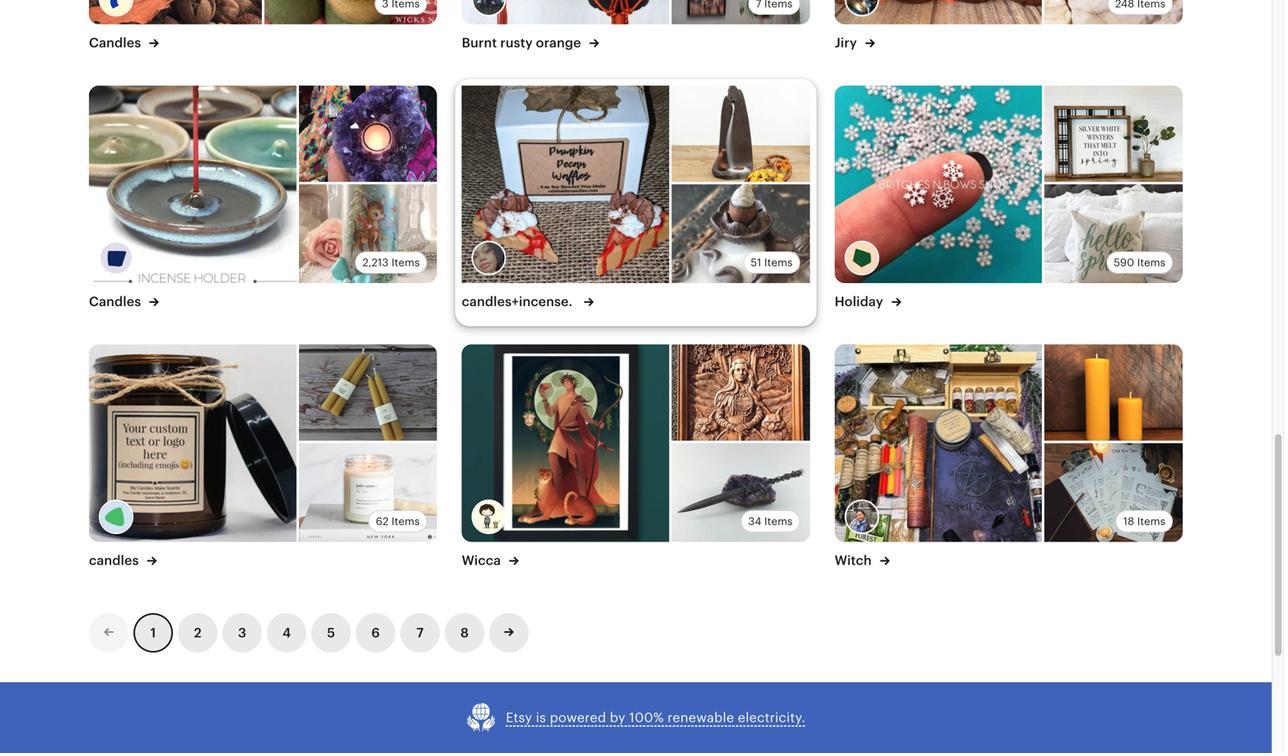 Task type: vqa. For each thing, say whether or not it's contained in the screenshot.
Custom Photo Mousepad - Personalized Mouse pad - Photo printed on mousepad - Custom Printed Mousepad - Personalized office gifts associated with PERSONALIZED LEATHER MOUSE PAD WITH WRIST REST, HAND CRAFTED OVAL COMPUTER MOUSE PAD, DESK LAPTOP MOUSE PAD, OFFICE ERGONOMIC MOUSE PAD image
no



Task type: describe. For each thing, give the bounding box(es) containing it.
51
[[751, 257, 762, 269]]

34
[[749, 516, 762, 528]]

wicks n more autumn leaves scented hand-crafted pillar candle image
[[264, 0, 437, 24]]

5 link
[[311, 614, 351, 654]]

candles link
[[89, 553, 157, 570]]

happy spring pillow cover, easter pillow cover, spring pillow cover 18x18 image
[[1045, 185, 1183, 284]]

burnt rusty orange
[[462, 36, 585, 50]]

62 items
[[376, 516, 420, 528]]

vintage christmas deer, flameless candle, retro christmas candle, kitsch, battery candle, farmhouse christmas, cottage chic, fanny pippin image
[[299, 185, 437, 284]]

2
[[194, 626, 202, 641]]

51 items
[[751, 257, 793, 269]]

candles link for primitive apple harvest candle/ harvest candle/ grubby candle/ rustic candle/ vintage candle/ thanksgiving candle image
[[89, 34, 159, 51]]

beeswax pillar candle - 1.25" wide - 2 sizes - 100% pure beeswax - unscented organic cascadian beeswax - portland beeswax candle company image
[[1045, 345, 1183, 444]]

590
[[1114, 257, 1135, 269]]

candles
[[89, 554, 142, 569]]

by
[[610, 711, 626, 726]]

large macrame plant hanger macrame planter macrame plant holder long beige fiber rare orange wood beads housewarming garden patio decor gift image
[[672, 0, 810, 24]]

is
[[536, 711, 546, 726]]

jiry
[[835, 36, 861, 50]]

primitive apple harvest candle/ harvest candle/ grubby candle/ rustic candle/ vintage candle/ thanksgiving candle image
[[89, 0, 262, 24]]

rusty
[[500, 36, 533, 50]]

3
[[238, 626, 246, 641]]

etsy is powered by 100% renewable electricity. button
[[466, 703, 806, 734]]

7
[[417, 626, 424, 641]]

8 link
[[445, 614, 485, 654]]

items for wicca
[[765, 516, 793, 528]]

2,213 items
[[363, 257, 420, 269]]

witch
[[835, 554, 875, 569]]

orange
[[536, 36, 581, 50]]

items for holiday
[[1138, 257, 1166, 269]]

7 link
[[400, 614, 440, 654]]

silver white winters that melt into spring - sign - farmhouse framed sign - spring decor image
[[1045, 86, 1183, 185]]

etsy
[[506, 711, 532, 726]]

norse goddess freyja  home decor wood carving viking mythology gods pagan heathen asatru celtic norse wall hanging thor odin valkyrie freya image
[[672, 345, 810, 444]]

1 link
[[133, 614, 173, 654]]

palo santo - 8 oz soy candle - hand-poured - candlefolk image
[[299, 444, 437, 543]]

candles+incense.
[[462, 295, 576, 310]]

white snowflakes || metal flakes, approx. 75+ per jar • no discounts • image
[[835, 86, 1042, 284]]

4
[[282, 626, 291, 641]]

items for witch
[[1138, 516, 1166, 528]]

18
[[1124, 516, 1135, 528]]

62
[[376, 516, 389, 528]]

items for candles+incense.
[[765, 257, 793, 269]]

burnt rusty orange link
[[462, 34, 599, 51]]

electricity.
[[738, 711, 806, 726]]

soy candles amazing scents! long lasting and will fill your room with amazing smells. now with the option to personalize! 4 or 9 oz size image
[[89, 345, 296, 543]]

outlander image
[[472, 500, 506, 535]]



Task type: locate. For each thing, give the bounding box(es) containing it.
1
[[150, 626, 156, 641]]

witch link
[[835, 553, 890, 570]]

1 candles from the top
[[89, 36, 144, 50]]

sandalwood backflow incense cones, hand dipped incense ~ a rich, sweet, earthy scent. popular for meditation. image
[[672, 185, 810, 284]]

candles
[[89, 36, 144, 50], [89, 295, 144, 310]]

2 candles from the top
[[89, 295, 144, 310]]

items for candles
[[392, 516, 420, 528]]

items right 51 at top right
[[765, 257, 793, 269]]

items right "2,213"
[[392, 257, 420, 269]]

2 link
[[178, 614, 218, 654]]

storax resin (liquidambar styraciflua) - incense used in occult literature including greek magical papyri and abramelin the mage. image
[[835, 0, 1042, 24]]

aa grade xl amethyst cluster candle holder - - free tealight image
[[299, 86, 437, 185]]

small beeswax taper candles, two handcrafted hygge 6" natural beeswax candles, small tapered candles, natural lighting image
[[299, 345, 437, 444]]

6 pc. pumpkin pecan waffles wax melts image
[[462, 86, 669, 284]]

etsy is powered by 100% renewable electricity.
[[506, 711, 806, 726]]

holiday
[[835, 295, 887, 310]]

holiday link
[[835, 294, 902, 310]]

6
[[371, 626, 380, 641]]

quinn image
[[845, 500, 879, 535]]

6 link
[[356, 614, 396, 654]]

18 items
[[1124, 516, 1166, 528]]

items right 18
[[1138, 516, 1166, 528]]

burnt
[[462, 36, 497, 50]]

0 vertical spatial candles link
[[89, 34, 159, 51]]

wicca
[[462, 554, 504, 569]]

candles link for stoneware incense holder, stoneware incense burner, handmade incense holder, blue incense stick burner, incense stick holder. incense dish. image
[[89, 294, 159, 310]]

3 link
[[222, 614, 262, 654]]

0 vertical spatial candles
[[89, 36, 144, 50]]

art print ~ dionysus ~ greek gods image
[[462, 345, 669, 543]]

witchcraft tools - book of shadows pages image
[[1045, 444, 1183, 543]]

wicca link
[[462, 553, 519, 570]]

large macrame plant hanger to hang against a wall in 70s colors rust burnt orange w/ branch, unique hanging planter rust vintage home decor image
[[462, 0, 669, 24]]

1 vertical spatial candles
[[89, 295, 144, 310]]

powered
[[550, 711, 606, 726]]

stoneware incense holder, stoneware incense burner, handmade incense holder, blue incense stick burner, incense stick holder. incense dish. image
[[89, 86, 296, 284]]

jiry link
[[835, 34, 875, 51]]

8
[[461, 626, 469, 641]]

2,213
[[363, 257, 389, 269]]

100%
[[629, 711, 664, 726]]

1 vertical spatial candles link
[[89, 294, 159, 310]]

candles+incense. link
[[462, 294, 591, 310]]

spiritual mountain cliff  ceramic backflow incense burner | waterfall incense burner image
[[672, 86, 810, 185]]

pewter celestial star athame - genuine rock crystal & clear crystal accents image
[[672, 444, 810, 543]]

items right 590
[[1138, 257, 1166, 269]]

candles for primitive apple harvest candle/ harvest candle/ grubby candle/ rustic candle/ vintage candle/ thanksgiving candle image
[[89, 36, 144, 50]]

mickey mouse reading glasses image
[[1045, 0, 1183, 24]]

590 items
[[1114, 257, 1166, 269]]

renewable
[[668, 711, 735, 726]]

candles link
[[89, 34, 159, 51], [89, 294, 159, 310]]

items
[[392, 257, 420, 269], [765, 257, 793, 269], [1138, 257, 1166, 269], [392, 516, 420, 528], [765, 516, 793, 528], [1138, 516, 1166, 528]]

witchcraft, witchcraft kit, witchcraft supplies, witchcraft starter kit, wicca, wiccan, pagan, beginner witch kit image
[[835, 345, 1042, 543]]

1 candles link from the top
[[89, 34, 159, 51]]

items right 34
[[765, 516, 793, 528]]

items right 62
[[392, 516, 420, 528]]

2 candles link from the top
[[89, 294, 159, 310]]

justice image
[[472, 241, 506, 276]]

candles for stoneware incense holder, stoneware incense burner, handmade incense holder, blue incense stick burner, incense stick holder. incense dish. image
[[89, 295, 144, 310]]

items for candles
[[392, 257, 420, 269]]

34 items
[[749, 516, 793, 528]]

5
[[327, 626, 335, 641]]

4 link
[[267, 614, 307, 654]]



